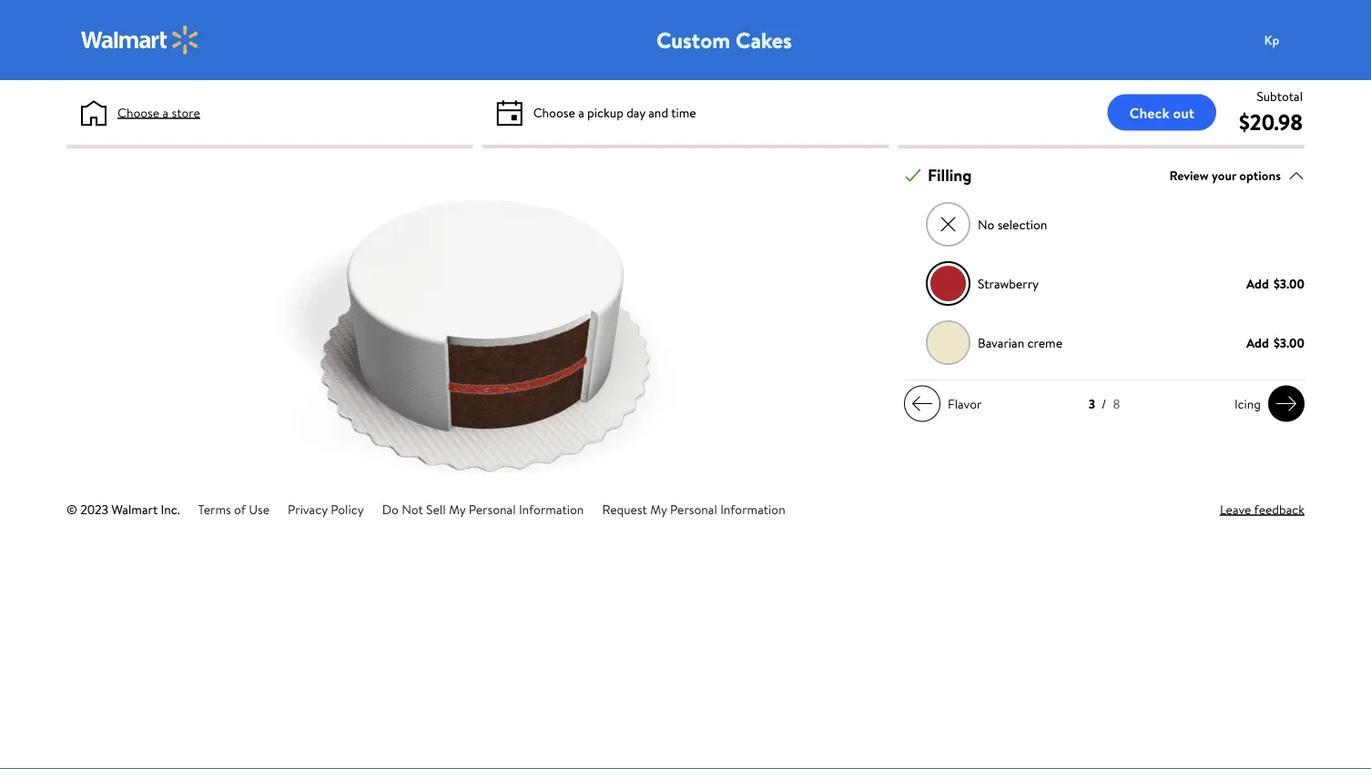 Task type: locate. For each thing, give the bounding box(es) containing it.
$3.00
[[1274, 275, 1305, 292], [1274, 334, 1305, 352]]

0 horizontal spatial choose
[[117, 103, 159, 121]]

choose a store
[[117, 103, 200, 121]]

0 vertical spatial $3.00
[[1274, 275, 1305, 292]]

add
[[1246, 275, 1269, 292], [1246, 334, 1269, 352]]

personal
[[469, 500, 516, 518], [670, 500, 717, 518]]

review your options element
[[1169, 166, 1281, 185]]

my right request
[[650, 500, 667, 518]]

no
[[978, 215, 994, 233]]

a inside choose a store link
[[163, 103, 169, 121]]

bavarian creme
[[978, 334, 1062, 352]]

1 a from the left
[[163, 103, 169, 121]]

a for pickup
[[578, 103, 584, 121]]

remove image
[[938, 215, 958, 235]]

add $3.00
[[1246, 275, 1305, 292], [1246, 334, 1305, 352]]

2 add $3.00 from the top
[[1246, 334, 1305, 352]]

0 vertical spatial add
[[1246, 275, 1269, 292]]

choose for choose a pickup day and time
[[533, 103, 575, 121]]

0 horizontal spatial icon for continue arrow image
[[911, 393, 933, 415]]

2 add from the top
[[1246, 334, 1269, 352]]

2 personal from the left
[[670, 500, 717, 518]]

$20.98
[[1239, 107, 1303, 137]]

© 2023 walmart inc.
[[66, 500, 180, 518]]

choose for choose a store
[[117, 103, 159, 121]]

of
[[234, 500, 246, 518]]

1 horizontal spatial a
[[578, 103, 584, 121]]

choose left pickup
[[533, 103, 575, 121]]

1 horizontal spatial icon for continue arrow image
[[1275, 393, 1297, 415]]

selection
[[997, 215, 1047, 233]]

my
[[449, 500, 466, 518], [650, 500, 667, 518]]

0 horizontal spatial a
[[163, 103, 169, 121]]

flavor link
[[904, 386, 989, 422]]

review your options
[[1169, 166, 1281, 184]]

a
[[163, 103, 169, 121], [578, 103, 584, 121]]

walmart
[[111, 500, 158, 518]]

0 horizontal spatial my
[[449, 500, 466, 518]]

a left store
[[163, 103, 169, 121]]

choose left store
[[117, 103, 159, 121]]

custom cakes
[[656, 25, 792, 55]]

back to walmart.com image
[[81, 25, 199, 55]]

2 a from the left
[[578, 103, 584, 121]]

review your options link
[[1169, 163, 1305, 188]]

choose
[[117, 103, 159, 121], [533, 103, 575, 121]]

and
[[648, 103, 668, 121]]

subtotal $20.98
[[1239, 87, 1303, 137]]

1 $3.00 from the top
[[1274, 275, 1305, 292]]

options
[[1239, 166, 1281, 184]]

0 horizontal spatial personal
[[469, 500, 516, 518]]

1 horizontal spatial information
[[720, 500, 785, 518]]

check out
[[1129, 102, 1194, 122]]

pickup
[[587, 103, 623, 121]]

2 choose from the left
[[533, 103, 575, 121]]

1 vertical spatial add
[[1246, 334, 1269, 352]]

1 choose from the left
[[117, 103, 159, 121]]

1 icon for continue arrow image from the left
[[911, 393, 933, 415]]

0 horizontal spatial information
[[519, 500, 584, 518]]

choose a store link
[[117, 103, 200, 122]]

2 icon for continue arrow image from the left
[[1275, 393, 1297, 415]]

1 personal from the left
[[469, 500, 516, 518]]

$3.00 for strawberry
[[1274, 275, 1305, 292]]

1 add $3.00 from the top
[[1246, 275, 1305, 292]]

add for bavarian creme
[[1246, 334, 1269, 352]]

icon for continue arrow image left flavor
[[911, 393, 933, 415]]

8
[[1113, 395, 1120, 413]]

use
[[249, 500, 270, 518]]

my right sell
[[449, 500, 466, 518]]

privacy policy link
[[288, 500, 364, 518]]

1 horizontal spatial personal
[[670, 500, 717, 518]]

2 $3.00 from the top
[[1274, 334, 1305, 352]]

icon for continue arrow image
[[911, 393, 933, 415], [1275, 393, 1297, 415]]

1 horizontal spatial choose
[[533, 103, 575, 121]]

subtotal
[[1257, 87, 1303, 105]]

custom
[[656, 25, 730, 55]]

1 horizontal spatial my
[[650, 500, 667, 518]]

check out button
[[1107, 94, 1216, 131]]

0 vertical spatial add $3.00
[[1246, 275, 1305, 292]]

1 vertical spatial add $3.00
[[1246, 334, 1305, 352]]

inc.
[[161, 500, 180, 518]]

terms
[[198, 500, 231, 518]]

1 add from the top
[[1246, 275, 1269, 292]]

up arrow image
[[1288, 167, 1305, 184]]

personal right sell
[[469, 500, 516, 518]]

2023
[[80, 500, 108, 518]]

bavarian
[[978, 334, 1024, 352]]

add for strawberry
[[1246, 275, 1269, 292]]

information
[[519, 500, 584, 518], [720, 500, 785, 518]]

terms of use
[[198, 500, 270, 518]]

a left pickup
[[578, 103, 584, 121]]

leave
[[1220, 500, 1251, 518]]

icing link
[[1227, 386, 1305, 422]]

no selection
[[978, 215, 1047, 233]]

icon for continue arrow image right icing
[[1275, 393, 1297, 415]]

1 vertical spatial $3.00
[[1274, 334, 1305, 352]]

personal right request
[[670, 500, 717, 518]]



Task type: vqa. For each thing, say whether or not it's contained in the screenshot.
so.
no



Task type: describe. For each thing, give the bounding box(es) containing it.
3 / 8
[[1089, 395, 1120, 413]]

request my personal information link
[[602, 500, 785, 518]]

request
[[602, 500, 647, 518]]

your
[[1212, 166, 1236, 184]]

/
[[1102, 395, 1106, 413]]

sell
[[426, 500, 446, 518]]

do not sell my personal information
[[382, 500, 584, 518]]

2 information from the left
[[720, 500, 785, 518]]

3
[[1089, 395, 1095, 413]]

privacy policy
[[288, 500, 364, 518]]

check
[[1129, 102, 1170, 122]]

creme
[[1027, 334, 1062, 352]]

out
[[1173, 102, 1194, 122]]

ok image
[[905, 167, 921, 184]]

icing
[[1234, 395, 1261, 413]]

kp button
[[1254, 22, 1326, 58]]

do
[[382, 500, 399, 518]]

filling
[[928, 164, 972, 187]]

add $3.00 for bavarian creme
[[1246, 334, 1305, 352]]

icon for continue arrow image inside flavor link
[[911, 393, 933, 415]]

terms of use link
[[198, 500, 270, 518]]

privacy
[[288, 500, 328, 518]]

flavor
[[948, 395, 982, 413]]

1 information from the left
[[519, 500, 584, 518]]

request my personal information
[[602, 500, 785, 518]]

©
[[66, 500, 77, 518]]

leave feedback button
[[1220, 500, 1305, 519]]

leave feedback
[[1220, 500, 1305, 518]]

do not sell my personal information link
[[382, 500, 584, 518]]

choose a pickup day and time
[[533, 103, 696, 121]]

$3.00 for bavarian creme
[[1274, 334, 1305, 352]]

feedback
[[1254, 500, 1305, 518]]

icon for continue arrow image inside icing link
[[1275, 393, 1297, 415]]

store
[[172, 103, 200, 121]]

policy
[[331, 500, 364, 518]]

2 my from the left
[[650, 500, 667, 518]]

a for store
[[163, 103, 169, 121]]

review
[[1169, 166, 1209, 184]]

strawberry
[[978, 275, 1039, 292]]

1 my from the left
[[449, 500, 466, 518]]

not
[[402, 500, 423, 518]]

time
[[671, 103, 696, 121]]

add $3.00 for strawberry
[[1246, 275, 1305, 292]]

cakes
[[735, 25, 792, 55]]

kp
[[1264, 31, 1279, 49]]

day
[[626, 103, 645, 121]]



